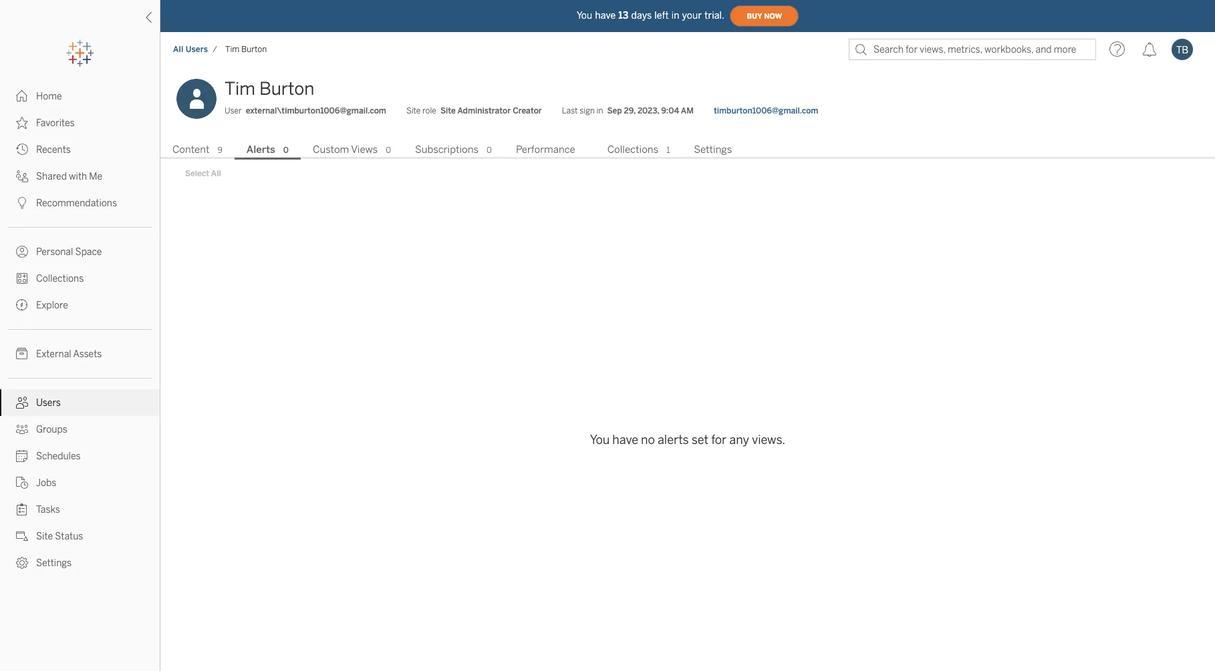 Task type: vqa. For each thing, say whether or not it's contained in the screenshot.
the right SETTINGS
yes



Task type: locate. For each thing, give the bounding box(es) containing it.
3 by text only_f5he34f image from the top
[[16, 246, 28, 258]]

1 vertical spatial you
[[590, 433, 610, 448]]

0 vertical spatial in
[[672, 10, 680, 21]]

favorites link
[[0, 110, 160, 136]]

by text only_f5he34f image left jobs
[[16, 477, 28, 489]]

by text only_f5he34f image left explore
[[16, 300, 28, 312]]

0 vertical spatial have
[[595, 10, 616, 21]]

0 vertical spatial collections
[[608, 144, 659, 156]]

by text only_f5he34f image inside 'recommendations' link
[[16, 197, 28, 209]]

status
[[55, 532, 83, 543]]

burton up user external\timburton1006@gmail.com
[[259, 78, 315, 100]]

user external\timburton1006@gmail.com
[[225, 106, 386, 116]]

have
[[595, 10, 616, 21], [613, 433, 639, 448]]

buy now
[[747, 12, 782, 20]]

by text only_f5he34f image inside settings link
[[16, 558, 28, 570]]

by text only_f5he34f image for favorites
[[16, 117, 28, 129]]

2 by text only_f5he34f image from the top
[[16, 144, 28, 156]]

jobs link
[[0, 470, 160, 497]]

by text only_f5he34f image inside tasks link
[[16, 504, 28, 516]]

1 0 from the left
[[283, 146, 289, 155]]

timburton1006@gmail.com link
[[714, 105, 819, 117]]

by text only_f5he34f image inside home link
[[16, 90, 28, 102]]

buy now button
[[730, 5, 799, 27]]

collections
[[608, 144, 659, 156], [36, 273, 84, 285]]

5 by text only_f5he34f image from the top
[[16, 348, 28, 360]]

users up groups
[[36, 398, 61, 409]]

have inside tim burton main content
[[613, 433, 639, 448]]

6 by text only_f5he34f image from the top
[[16, 424, 28, 436]]

external\timburton1006@gmail.com
[[246, 106, 386, 116]]

by text only_f5he34f image left 'shared'
[[16, 171, 28, 183]]

0 horizontal spatial 0
[[283, 146, 289, 155]]

tasks
[[36, 505, 60, 516]]

by text only_f5he34f image inside explore link
[[16, 300, 28, 312]]

by text only_f5he34f image inside the shared with me link
[[16, 171, 28, 183]]

now
[[764, 12, 782, 20]]

0 horizontal spatial in
[[597, 106, 603, 116]]

you for you have no alerts set for any views.
[[590, 433, 610, 448]]

recommendations
[[36, 198, 117, 209]]

any
[[730, 433, 749, 448]]

by text only_f5he34f image left the recents
[[16, 144, 28, 156]]

you inside tim burton main content
[[590, 433, 610, 448]]

by text only_f5he34f image left tasks at the left of the page
[[16, 504, 28, 516]]

by text only_f5he34f image inside jobs link
[[16, 477, 28, 489]]

0 for custom views
[[386, 146, 391, 155]]

by text only_f5he34f image left home
[[16, 90, 28, 102]]

by text only_f5he34f image for settings
[[16, 558, 28, 570]]

collections inside main navigation. press the up and down arrow keys to access links. element
[[36, 273, 84, 285]]

by text only_f5he34f image inside the schedules "link"
[[16, 451, 28, 463]]

external assets
[[36, 349, 102, 360]]

external
[[36, 349, 71, 360]]

by text only_f5he34f image inside collections link
[[16, 273, 28, 285]]

0 vertical spatial tim
[[225, 45, 240, 54]]

burton inside tim burton main content
[[259, 78, 315, 100]]

role
[[423, 106, 437, 116]]

site left role
[[406, 106, 421, 116]]

by text only_f5he34f image up explore link
[[16, 273, 28, 285]]

1 horizontal spatial settings
[[694, 144, 732, 156]]

by text only_f5he34f image left groups
[[16, 424, 28, 436]]

trial.
[[705, 10, 725, 21]]

site
[[406, 106, 421, 116], [441, 106, 456, 116], [36, 532, 53, 543]]

by text only_f5he34f image left schedules
[[16, 451, 28, 463]]

1 vertical spatial all
[[211, 169, 221, 178]]

settings right 1
[[694, 144, 732, 156]]

0 down administrator
[[487, 146, 492, 155]]

settings inside main navigation. press the up and down arrow keys to access links. element
[[36, 558, 72, 570]]

site right role
[[441, 106, 456, 116]]

site role site administrator creator
[[406, 106, 542, 116]]

settings
[[694, 144, 732, 156], [36, 558, 72, 570]]

by text only_f5he34f image
[[16, 90, 28, 102], [16, 197, 28, 209], [16, 246, 28, 258], [16, 300, 28, 312], [16, 348, 28, 360], [16, 451, 28, 463], [16, 558, 28, 570]]

select all button
[[177, 166, 230, 182]]

0 horizontal spatial settings
[[36, 558, 72, 570]]

1 horizontal spatial 0
[[386, 146, 391, 155]]

by text only_f5he34f image left the favorites
[[16, 117, 28, 129]]

administrator
[[458, 106, 511, 116]]

1 vertical spatial tim burton
[[225, 78, 315, 100]]

1 vertical spatial burton
[[259, 78, 315, 100]]

by text only_f5he34f image inside personal space link
[[16, 246, 28, 258]]

all left the /
[[173, 45, 184, 54]]

groups link
[[0, 417, 160, 443]]

7 by text only_f5he34f image from the top
[[16, 558, 28, 570]]

in inside tim burton main content
[[597, 106, 603, 116]]

me
[[89, 171, 102, 183]]

1 vertical spatial in
[[597, 106, 603, 116]]

1 horizontal spatial users
[[186, 45, 208, 54]]

sub-spaces tab list
[[160, 142, 1216, 160]]

by text only_f5he34f image inside the groups link
[[16, 424, 28, 436]]

by text only_f5he34f image for home
[[16, 90, 28, 102]]

personal
[[36, 247, 73, 258]]

7 by text only_f5he34f image from the top
[[16, 477, 28, 489]]

personal space
[[36, 247, 102, 258]]

9
[[218, 146, 223, 155]]

0 right views
[[386, 146, 391, 155]]

1 vertical spatial tim
[[225, 78, 255, 100]]

main navigation. press the up and down arrow keys to access links. element
[[0, 83, 160, 577]]

by text only_f5he34f image for collections
[[16, 273, 28, 285]]

have for no
[[613, 433, 639, 448]]

1 horizontal spatial in
[[672, 10, 680, 21]]

schedules link
[[0, 443, 160, 470]]

settings inside sub-spaces tab list
[[694, 144, 732, 156]]

site inside main navigation. press the up and down arrow keys to access links. element
[[36, 532, 53, 543]]

2 0 from the left
[[386, 146, 391, 155]]

recents link
[[0, 136, 160, 163]]

all users link
[[173, 44, 209, 55]]

buy
[[747, 12, 762, 20]]

0 horizontal spatial site
[[36, 532, 53, 543]]

home link
[[0, 83, 160, 110]]

space
[[75, 247, 102, 258]]

you left no
[[590, 433, 610, 448]]

by text only_f5he34f image inside "external assets" link
[[16, 348, 28, 360]]

1 by text only_f5he34f image from the top
[[16, 90, 28, 102]]

5 by text only_f5he34f image from the top
[[16, 397, 28, 409]]

0 vertical spatial all
[[173, 45, 184, 54]]

6 by text only_f5he34f image from the top
[[16, 451, 28, 463]]

2 by text only_f5he34f image from the top
[[16, 197, 28, 209]]

by text only_f5he34f image for recents
[[16, 144, 28, 156]]

tim burton right the /
[[225, 45, 267, 54]]

custom
[[313, 144, 349, 156]]

8 by text only_f5he34f image from the top
[[16, 504, 28, 516]]

in
[[672, 10, 680, 21], [597, 106, 603, 116]]

1 by text only_f5he34f image from the top
[[16, 117, 28, 129]]

users inside main navigation. press the up and down arrow keys to access links. element
[[36, 398, 61, 409]]

in right 'sign'
[[597, 106, 603, 116]]

by text only_f5he34f image left personal
[[16, 246, 28, 258]]

tim up user
[[225, 78, 255, 100]]

by text only_f5he34f image down site status link
[[16, 558, 28, 570]]

tim burton
[[225, 45, 267, 54], [225, 78, 315, 100]]

2023,
[[638, 106, 659, 116]]

by text only_f5he34f image for site status
[[16, 531, 28, 543]]

you left 13
[[577, 10, 593, 21]]

tim burton inside main content
[[225, 78, 315, 100]]

creator
[[513, 106, 542, 116]]

performance
[[516, 144, 576, 156]]

days
[[631, 10, 652, 21]]

settings link
[[0, 550, 160, 577]]

9 by text only_f5he34f image from the top
[[16, 531, 28, 543]]

burton right the /
[[241, 45, 267, 54]]

by text only_f5he34f image left the 'external'
[[16, 348, 28, 360]]

3 0 from the left
[[487, 146, 492, 155]]

sep
[[607, 106, 622, 116]]

tim burton up user external\timburton1006@gmail.com
[[225, 78, 315, 100]]

by text only_f5he34f image for schedules
[[16, 451, 28, 463]]

0 horizontal spatial users
[[36, 398, 61, 409]]

3 by text only_f5he34f image from the top
[[16, 171, 28, 183]]

1 horizontal spatial site
[[406, 106, 421, 116]]

by text only_f5he34f image for jobs
[[16, 477, 28, 489]]

all
[[173, 45, 184, 54], [211, 169, 221, 178]]

by text only_f5he34f image inside users link
[[16, 397, 28, 409]]

site left status
[[36, 532, 53, 543]]

collections down personal
[[36, 273, 84, 285]]

you
[[577, 10, 593, 21], [590, 433, 610, 448]]

1 horizontal spatial all
[[211, 169, 221, 178]]

collections left 1
[[608, 144, 659, 156]]

have left 13
[[595, 10, 616, 21]]

with
[[69, 171, 87, 183]]

no
[[641, 433, 655, 448]]

0 horizontal spatial all
[[173, 45, 184, 54]]

tim right the /
[[225, 45, 240, 54]]

you have no alerts set for any views.
[[590, 433, 786, 448]]

settings down site status
[[36, 558, 72, 570]]

in right left
[[672, 10, 680, 21]]

sign
[[580, 106, 595, 116]]

1 vertical spatial have
[[613, 433, 639, 448]]

groups
[[36, 425, 67, 436]]

13
[[619, 10, 629, 21]]

select all
[[185, 169, 221, 178]]

users
[[186, 45, 208, 54], [36, 398, 61, 409]]

0 vertical spatial you
[[577, 10, 593, 21]]

tim burton main content
[[160, 67, 1216, 672]]

4 by text only_f5he34f image from the top
[[16, 273, 28, 285]]

1 vertical spatial settings
[[36, 558, 72, 570]]

users left the /
[[186, 45, 208, 54]]

all right select
[[211, 169, 221, 178]]

0 horizontal spatial collections
[[36, 273, 84, 285]]

last
[[562, 106, 578, 116]]

2 horizontal spatial 0
[[487, 146, 492, 155]]

4 by text only_f5he34f image from the top
[[16, 300, 28, 312]]

by text only_f5he34f image left site status
[[16, 531, 28, 543]]

0
[[283, 146, 289, 155], [386, 146, 391, 155], [487, 146, 492, 155]]

by text only_f5he34f image left recommendations
[[16, 197, 28, 209]]

have left no
[[613, 433, 639, 448]]

0 for alerts
[[283, 146, 289, 155]]

1 vertical spatial collections
[[36, 273, 84, 285]]

tim
[[225, 45, 240, 54], [225, 78, 255, 100]]

by text only_f5he34f image inside favorites link
[[16, 117, 28, 129]]

schedules
[[36, 451, 81, 463]]

by text only_f5he34f image inside site status link
[[16, 531, 28, 543]]

by text only_f5he34f image up the groups link
[[16, 397, 28, 409]]

navigation panel element
[[0, 40, 160, 577]]

alerts
[[658, 433, 689, 448]]

site for site role site administrator creator
[[406, 106, 421, 116]]

by text only_f5he34f image for users
[[16, 397, 28, 409]]

1 horizontal spatial collections
[[608, 144, 659, 156]]

by text only_f5he34f image inside recents link
[[16, 144, 28, 156]]

content
[[173, 144, 210, 156]]

0 right alerts
[[283, 146, 289, 155]]

burton
[[241, 45, 267, 54], [259, 78, 315, 100]]

by text only_f5he34f image for groups
[[16, 424, 28, 436]]

0 vertical spatial settings
[[694, 144, 732, 156]]

by text only_f5he34f image
[[16, 117, 28, 129], [16, 144, 28, 156], [16, 171, 28, 183], [16, 273, 28, 285], [16, 397, 28, 409], [16, 424, 28, 436], [16, 477, 28, 489], [16, 504, 28, 516], [16, 531, 28, 543]]

1 vertical spatial users
[[36, 398, 61, 409]]

Search for views, metrics, workbooks, and more text field
[[849, 39, 1097, 60]]

all users /
[[173, 45, 217, 54]]



Task type: describe. For each thing, give the bounding box(es) containing it.
shared
[[36, 171, 67, 183]]

personal space link
[[0, 239, 160, 265]]

for
[[712, 433, 727, 448]]

by text only_f5he34f image for recommendations
[[16, 197, 28, 209]]

external assets link
[[0, 341, 160, 368]]

subscriptions
[[415, 144, 479, 156]]

custom views
[[313, 144, 378, 156]]

user
[[225, 106, 242, 116]]

recents
[[36, 144, 71, 156]]

tim inside main content
[[225, 78, 255, 100]]

am
[[681, 106, 694, 116]]

left
[[655, 10, 669, 21]]

alerts
[[247, 144, 275, 156]]

you for you have 13 days left in your trial.
[[577, 10, 593, 21]]

views.
[[752, 433, 786, 448]]

explore link
[[0, 292, 160, 319]]

you have 13 days left in your trial.
[[577, 10, 725, 21]]

/
[[213, 45, 217, 54]]

shared with me
[[36, 171, 102, 183]]

by text only_f5he34f image for personal space
[[16, 246, 28, 258]]

shared with me link
[[0, 163, 160, 190]]

site status link
[[0, 524, 160, 550]]

select
[[185, 169, 209, 178]]

users link
[[0, 390, 160, 417]]

by text only_f5he34f image for external assets
[[16, 348, 28, 360]]

recommendations link
[[0, 190, 160, 217]]

views
[[351, 144, 378, 156]]

collections inside sub-spaces tab list
[[608, 144, 659, 156]]

site status
[[36, 532, 83, 543]]

29,
[[624, 106, 636, 116]]

favorites
[[36, 118, 75, 129]]

0 vertical spatial burton
[[241, 45, 267, 54]]

tim burton element
[[221, 45, 271, 54]]

collections link
[[0, 265, 160, 292]]

tasks link
[[0, 497, 160, 524]]

home
[[36, 91, 62, 102]]

last sign in sep 29, 2023, 9:04 am
[[562, 106, 694, 116]]

explore
[[36, 300, 68, 312]]

jobs
[[36, 478, 56, 489]]

0 vertical spatial users
[[186, 45, 208, 54]]

by text only_f5he34f image for shared with me
[[16, 171, 28, 183]]

timburton1006@gmail.com
[[714, 106, 819, 116]]

assets
[[73, 349, 102, 360]]

0 vertical spatial tim burton
[[225, 45, 267, 54]]

site for site status
[[36, 532, 53, 543]]

by text only_f5he34f image for explore
[[16, 300, 28, 312]]

have for 13
[[595, 10, 616, 21]]

2 horizontal spatial site
[[441, 106, 456, 116]]

all inside button
[[211, 169, 221, 178]]

by text only_f5he34f image for tasks
[[16, 504, 28, 516]]

1
[[667, 146, 670, 155]]

your
[[682, 10, 702, 21]]

0 for subscriptions
[[487, 146, 492, 155]]

9:04
[[661, 106, 679, 116]]

set
[[692, 433, 709, 448]]



